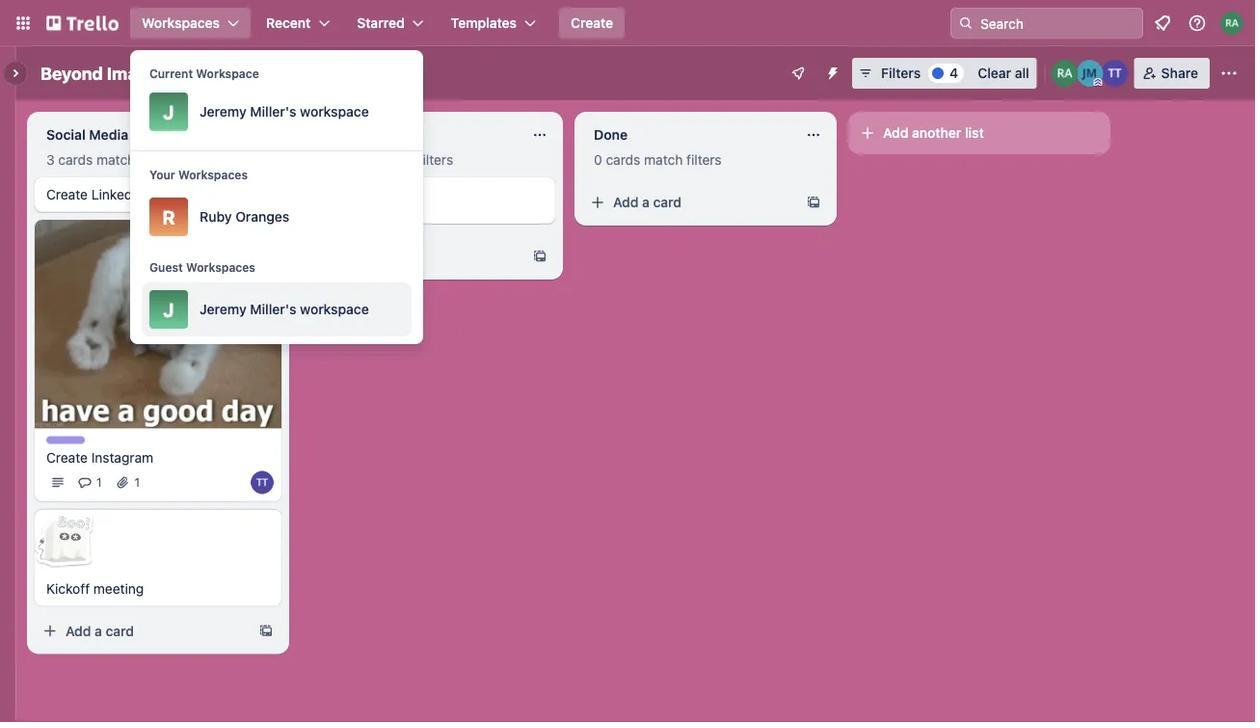 Task type: locate. For each thing, give the bounding box(es) containing it.
card down meeting
[[106, 623, 134, 639]]

add left another
[[883, 125, 909, 141]]

add a card down 0 cards match filters
[[613, 194, 682, 210]]

0 vertical spatial terry turtle (terryturtle) image
[[1102, 60, 1129, 87]]

card
[[330, 152, 358, 168], [653, 194, 682, 210], [106, 623, 134, 639]]

jeremy miller's workspace down the workspace visible image
[[200, 104, 369, 120]]

social media 3 cards match filters
[[46, 127, 174, 168]]

0 notifications image
[[1151, 12, 1174, 35]]

miller's
[[250, 104, 296, 120], [250, 301, 296, 317]]

create inside create button
[[571, 15, 613, 31]]

add for done
[[613, 194, 639, 210]]

workspaces
[[142, 15, 220, 31], [178, 168, 248, 181], [186, 260, 255, 274]]

filters right the matches
[[418, 152, 453, 168]]

add a card
[[613, 194, 682, 210], [66, 623, 134, 639]]

cards right 3 at top left
[[58, 152, 93, 168]]

add a card button down 0 cards match filters
[[582, 187, 798, 218]]

1 horizontal spatial cards
[[606, 152, 641, 168]]

1 match from the left
[[96, 152, 135, 168]]

beyond
[[40, 63, 103, 83]]

1 jeremy miller's workspace from the top
[[200, 104, 369, 120]]

1 horizontal spatial add
[[613, 194, 639, 210]]

Search field
[[974, 9, 1143, 38]]

1 vertical spatial card
[[653, 194, 682, 210]]

list
[[965, 125, 984, 141]]

1 vertical spatial jeremy
[[200, 301, 247, 317]]

2 horizontal spatial add
[[883, 125, 909, 141]]

match inside social media 3 cards match filters
[[96, 152, 135, 168]]

jeremy miller's workspace
[[200, 104, 369, 120], [200, 301, 369, 317]]

1 vertical spatial add a card button
[[35, 616, 251, 646]]

1 vertical spatial j
[[163, 298, 174, 321]]

jeremy
[[200, 104, 247, 120], [200, 301, 247, 317]]

your
[[149, 168, 175, 181]]

miller's down guest workspaces
[[250, 301, 296, 317]]

0 vertical spatial add a card button
[[582, 187, 798, 218]]

all
[[1015, 65, 1029, 81]]

workspaces up ruby
[[178, 168, 248, 181]]

cards inside social media 3 cards match filters
[[58, 152, 93, 168]]

create from template… image for done
[[806, 195, 821, 210]]

create for create
[[571, 15, 613, 31]]

match down done text box
[[644, 152, 683, 168]]

0 horizontal spatial add a card
[[66, 623, 134, 639]]

miller's down the workspace visible image
[[250, 104, 296, 120]]

add a card for done
[[613, 194, 682, 210]]

ruby anderson (rubyanderson7) image
[[1221, 12, 1244, 35], [1052, 60, 1079, 87]]

j
[[163, 100, 174, 123], [163, 298, 174, 321]]

1 workspace from the top
[[300, 104, 369, 120]]

0 vertical spatial add
[[883, 125, 909, 141]]

2 filters from the left
[[418, 152, 453, 168]]

add
[[883, 125, 909, 141], [613, 194, 639, 210], [66, 623, 91, 639]]

create from template… image
[[806, 195, 821, 210], [258, 623, 274, 639]]

2 vertical spatial workspaces
[[186, 260, 255, 274]]

match
[[96, 152, 135, 168], [644, 152, 683, 168]]

a for done
[[642, 194, 650, 210]]

workspaces for guest
[[186, 260, 255, 274]]

1 vertical spatial ruby anderson (rubyanderson7) image
[[1052, 60, 1079, 87]]

ruby anderson (rubyanderson7) image left this member is an admin of this board. image
[[1052, 60, 1079, 87]]

Social Media text field
[[35, 120, 247, 150]]

2 horizontal spatial card
[[653, 194, 682, 210]]

0 vertical spatial ruby anderson (rubyanderson7) image
[[1221, 12, 1244, 35]]

0 horizontal spatial card
[[106, 623, 134, 639]]

0 vertical spatial create from template… image
[[806, 195, 821, 210]]

0 vertical spatial j
[[163, 100, 174, 123]]

cards
[[58, 152, 93, 168], [606, 152, 641, 168]]

media
[[89, 127, 128, 143]]

workspaces for your
[[178, 168, 248, 181]]

j down guest
[[163, 298, 174, 321]]

0 vertical spatial jeremy miller's workspace
[[200, 104, 369, 120]]

power ups image
[[791, 66, 806, 81]]

0 vertical spatial miller's
[[250, 104, 296, 120]]

None text field
[[309, 120, 521, 150]]

add down 0 cards match filters
[[613, 194, 639, 210]]

jeremy down workspace
[[200, 104, 247, 120]]

linkedin
[[91, 187, 144, 202]]

workspace
[[300, 104, 369, 120], [300, 301, 369, 317]]

1
[[320, 152, 326, 168], [96, 476, 102, 489], [135, 476, 140, 489]]

1 horizontal spatial add a card button
[[582, 187, 798, 218]]

filters
[[139, 152, 174, 168], [418, 152, 453, 168], [687, 152, 722, 168]]

0 horizontal spatial cards
[[58, 152, 93, 168]]

card down 0 cards match filters
[[653, 194, 682, 210]]

1 cards from the left
[[58, 152, 93, 168]]

2 vertical spatial card
[[106, 623, 134, 639]]

1 vertical spatial add a card
[[66, 623, 134, 639]]

imagination
[[107, 63, 205, 83]]

add a card button down kickoff meeting link at the left bottom
[[35, 616, 251, 646]]

a down kickoff meeting
[[95, 623, 102, 639]]

starred button
[[345, 8, 436, 39]]

1 vertical spatial terry turtle (terryturtle) image
[[251, 471, 274, 494]]

1 horizontal spatial filters
[[418, 152, 453, 168]]

j down current
[[163, 100, 174, 123]]

jeremy down guest workspaces
[[200, 301, 247, 317]]

a
[[642, 194, 650, 210], [95, 623, 102, 639]]

1 vertical spatial jeremy miller's workspace
[[200, 301, 369, 317]]

oranges
[[235, 209, 290, 225]]

1 horizontal spatial card
[[330, 152, 358, 168]]

pete ghost image
[[33, 509, 95, 571]]

this member is an admin of this board. image
[[1094, 78, 1103, 87]]

guest workspaces
[[149, 260, 255, 274]]

workspaces down ruby
[[186, 260, 255, 274]]

1 vertical spatial a
[[95, 623, 102, 639]]

templates button
[[439, 8, 548, 39]]

filters for 0
[[687, 152, 722, 168]]

2 vertical spatial add
[[66, 623, 91, 639]]

card left the matches
[[330, 152, 358, 168]]

1 down create instagram
[[96, 476, 102, 489]]

0 vertical spatial create
[[571, 15, 613, 31]]

0 vertical spatial add a card
[[613, 194, 682, 210]]

0 horizontal spatial match
[[96, 152, 135, 168]]

0 vertical spatial a
[[642, 194, 650, 210]]

2 match from the left
[[644, 152, 683, 168]]

a down 0 cards match filters
[[642, 194, 650, 210]]

2 j from the top
[[163, 298, 174, 321]]

add down kickoff
[[66, 623, 91, 639]]

2 horizontal spatial filters
[[687, 152, 722, 168]]

1 vertical spatial miller's
[[250, 301, 296, 317]]

card for social media
[[106, 623, 134, 639]]

0 horizontal spatial a
[[95, 623, 102, 639]]

1 horizontal spatial create from template… image
[[806, 195, 821, 210]]

filters inside social media 3 cards match filters
[[139, 152, 174, 168]]

create from template… image
[[532, 249, 548, 264]]

create
[[571, 15, 613, 31], [46, 187, 88, 202], [46, 449, 88, 465]]

current workspace
[[149, 67, 259, 80]]

terry turtle (terryturtle) image
[[1102, 60, 1129, 87], [251, 471, 274, 494]]

0 horizontal spatial add
[[66, 623, 91, 639]]

add a card button for done
[[582, 187, 798, 218]]

create inside "create instagram" link
[[46, 449, 88, 465]]

0 vertical spatial workspace
[[300, 104, 369, 120]]

add a card down kickoff meeting
[[66, 623, 134, 639]]

workspaces up current
[[142, 15, 220, 31]]

1 vertical spatial workspace
[[300, 301, 369, 317]]

0 vertical spatial jeremy
[[200, 104, 247, 120]]

1 filters from the left
[[139, 152, 174, 168]]

1 horizontal spatial match
[[644, 152, 683, 168]]

3 filters from the left
[[687, 152, 722, 168]]

add a card button
[[582, 187, 798, 218], [35, 616, 251, 646]]

1 vertical spatial workspaces
[[178, 168, 248, 181]]

1 vertical spatial create
[[46, 187, 88, 202]]

1 horizontal spatial a
[[642, 194, 650, 210]]

1 down instagram
[[135, 476, 140, 489]]

create inside "create linkedin" link
[[46, 187, 88, 202]]

match down media
[[96, 152, 135, 168]]

2 vertical spatial create
[[46, 449, 88, 465]]

jeremy miller's workspace down guest workspaces
[[200, 301, 369, 317]]

1 vertical spatial add
[[613, 194, 639, 210]]

r
[[162, 205, 175, 228]]

cards right 0
[[606, 152, 641, 168]]

0 horizontal spatial add a card button
[[35, 616, 251, 646]]

1 vertical spatial create from template… image
[[258, 623, 274, 639]]

0 vertical spatial workspaces
[[142, 15, 220, 31]]

back to home image
[[46, 8, 119, 39]]

1 horizontal spatial terry turtle (terryturtle) image
[[1102, 60, 1129, 87]]

0 cards match filters
[[594, 152, 722, 168]]

templates
[[451, 15, 517, 31]]

1 left the matches
[[320, 152, 326, 168]]

add inside "button"
[[883, 125, 909, 141]]

0 horizontal spatial filters
[[139, 152, 174, 168]]

ruby anderson (rubyanderson7) image right open information menu icon
[[1221, 12, 1244, 35]]

add another list
[[883, 125, 984, 141]]

matches
[[361, 152, 414, 168]]

0 horizontal spatial create from template… image
[[258, 623, 274, 639]]

1 horizontal spatial add a card
[[613, 194, 682, 210]]

filters down done text box
[[687, 152, 722, 168]]

filters down social media text box
[[139, 152, 174, 168]]



Task type: vqa. For each thing, say whether or not it's contained in the screenshot.
1
yes



Task type: describe. For each thing, give the bounding box(es) containing it.
0 horizontal spatial ruby anderson (rubyanderson7) image
[[1052, 60, 1079, 87]]

ruby oranges
[[200, 209, 290, 225]]

recent
[[266, 15, 311, 31]]

create for create linkedin
[[46, 187, 88, 202]]

1 j from the top
[[163, 100, 174, 123]]

create button
[[559, 8, 625, 39]]

Done text field
[[582, 120, 794, 150]]

1 horizontal spatial ruby anderson (rubyanderson7) image
[[1221, 12, 1244, 35]]

Board name text field
[[31, 58, 214, 89]]

1 jeremy from the top
[[200, 104, 247, 120]]

create instagram
[[46, 449, 153, 465]]

kickoff meeting
[[46, 580, 144, 596]]

clear
[[978, 65, 1011, 81]]

card for done
[[653, 194, 682, 210]]

ruby
[[200, 209, 232, 225]]

recent button
[[255, 8, 342, 39]]

2 jeremy from the top
[[200, 301, 247, 317]]

add a card for social media
[[66, 623, 134, 639]]

color: purple, title: none image
[[46, 436, 85, 444]]

add a card button for social media
[[35, 616, 251, 646]]

0 horizontal spatial terry turtle (terryturtle) image
[[251, 471, 274, 494]]

create for create instagram
[[46, 449, 88, 465]]

1 horizontal spatial 1
[[135, 476, 140, 489]]

meeting
[[93, 580, 144, 596]]

open information menu image
[[1188, 13, 1207, 33]]

clear all button
[[970, 58, 1037, 89]]

instagram
[[91, 449, 153, 465]]

beyond imagination
[[40, 63, 205, 83]]

3
[[46, 152, 55, 168]]

2 cards from the left
[[606, 152, 641, 168]]

2 horizontal spatial 1
[[320, 152, 326, 168]]

0 horizontal spatial 1
[[96, 476, 102, 489]]

automation image
[[818, 58, 845, 85]]

workspace
[[196, 67, 259, 80]]

4
[[950, 65, 959, 81]]

filters for 1
[[418, 152, 453, 168]]

clear all
[[978, 65, 1029, 81]]

workspaces button
[[130, 8, 251, 39]]

workspaces inside popup button
[[142, 15, 220, 31]]

2 miller's from the top
[[250, 301, 296, 317]]

workspace visible image
[[261, 66, 276, 81]]

star or unstar board image
[[226, 66, 241, 81]]

create linkedin
[[46, 187, 144, 202]]

1 card matches filters
[[320, 152, 453, 168]]

0
[[594, 152, 602, 168]]

current
[[149, 67, 193, 80]]

filters
[[881, 65, 921, 81]]

starred
[[357, 15, 405, 31]]

kickoff
[[46, 580, 90, 596]]

create instagram link
[[46, 448, 270, 467]]

a for social media
[[95, 623, 102, 639]]

another
[[912, 125, 962, 141]]

done
[[594, 127, 628, 143]]

create linkedin link
[[46, 185, 270, 204]]

social
[[46, 127, 86, 143]]

2 workspace from the top
[[300, 301, 369, 317]]

add another list button
[[848, 112, 1111, 154]]

0 vertical spatial card
[[330, 152, 358, 168]]

show menu image
[[1220, 64, 1239, 83]]

jeremy miller (jeremymiller198) image
[[1077, 60, 1104, 87]]

your workspaces
[[149, 168, 248, 181]]

add for social media
[[66, 623, 91, 639]]

share
[[1162, 65, 1198, 81]]

kickoff meeting link
[[46, 579, 270, 598]]

guest
[[149, 260, 183, 274]]

switch to… image
[[13, 13, 33, 33]]

share button
[[1135, 58, 1210, 89]]

1 miller's from the top
[[250, 104, 296, 120]]

2 jeremy miller's workspace from the top
[[200, 301, 369, 317]]

create from template… image for social media
[[258, 623, 274, 639]]

primary element
[[0, 0, 1255, 46]]

search image
[[958, 15, 974, 31]]



